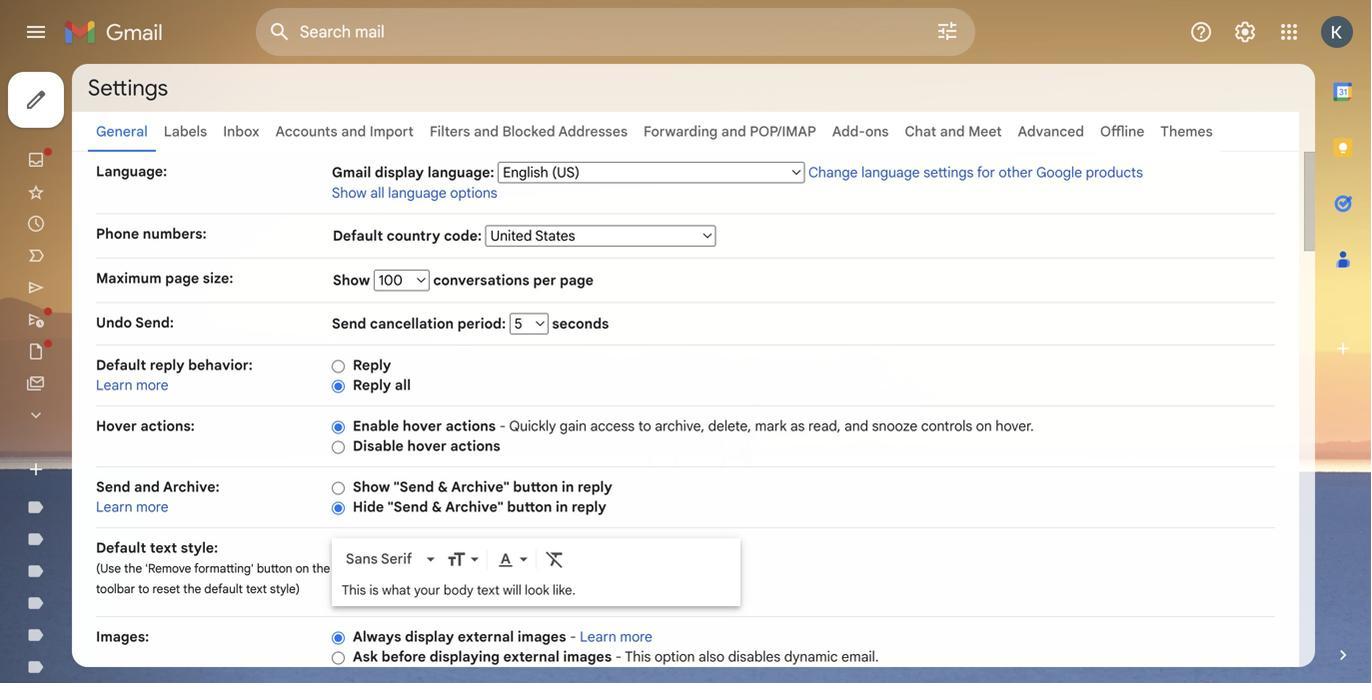 Task type: vqa. For each thing, say whether or not it's contained in the screenshot.
Phone numbers: at the top of the page
yes



Task type: locate. For each thing, give the bounding box(es) containing it.
send
[[332, 315, 366, 333], [96, 479, 130, 496]]

reply down send:
[[150, 357, 185, 374]]

1 horizontal spatial text
[[246, 582, 267, 597]]

0 vertical spatial reply
[[150, 357, 185, 374]]

0 vertical spatial archive"
[[451, 479, 509, 496]]

other
[[999, 164, 1033, 181]]

text left style)
[[246, 582, 267, 597]]

button
[[513, 479, 558, 496], [507, 499, 552, 516], [257, 562, 292, 577]]

button up hide "send & archive" button in reply in the bottom of the page
[[513, 479, 558, 496]]

1 vertical spatial on
[[295, 562, 309, 577]]

1 horizontal spatial send
[[332, 315, 366, 333]]

text left will
[[477, 583, 500, 599]]

1 vertical spatial reply
[[578, 479, 612, 496]]

archive"
[[451, 479, 509, 496], [445, 499, 503, 516]]

Show "Send & Archive" button in reply radio
[[332, 481, 345, 496]]

actions up show "send & archive" button in reply
[[450, 438, 500, 455]]

learn more link up hover actions:
[[96, 377, 169, 394]]

1 vertical spatial -
[[570, 629, 576, 646]]

controls
[[921, 418, 972, 435]]

1 vertical spatial &
[[432, 499, 442, 516]]

- left quickly
[[499, 418, 506, 435]]

quickly
[[509, 418, 556, 435]]

Reply radio
[[332, 359, 345, 374]]

language down gmail display language:
[[388, 184, 447, 202]]

2 vertical spatial show
[[353, 479, 390, 496]]

seconds
[[548, 315, 609, 333]]

learn more link up ask before displaying external images - this option also disables dynamic email.
[[580, 629, 652, 646]]

learn inside 'default reply behavior: learn more'
[[96, 377, 132, 394]]

settings image
[[1233, 20, 1257, 44]]

0 horizontal spatial this
[[342, 583, 366, 599]]

"send for show
[[394, 479, 434, 496]]

default inside 'default reply behavior: learn more'
[[96, 357, 146, 374]]

1 vertical spatial send
[[96, 479, 130, 496]]

to right the access
[[638, 418, 651, 435]]

conversations
[[433, 272, 530, 289]]

and left pop/imap
[[721, 123, 746, 140]]

read,
[[808, 418, 841, 435]]

display up 'show all language options' link
[[375, 164, 424, 181]]

all up enable
[[395, 377, 411, 394]]

1 vertical spatial reply
[[353, 377, 391, 394]]

more for and
[[136, 499, 169, 516]]

0 vertical spatial language
[[861, 164, 920, 181]]

learn for send and archive: learn more
[[96, 499, 132, 516]]

more inside 'default reply behavior: learn more'
[[136, 377, 169, 394]]

1 vertical spatial in
[[556, 499, 568, 516]]

& down show "send & archive" button in reply
[[432, 499, 442, 516]]

0 vertical spatial -
[[499, 418, 506, 435]]

send inside the send and archive: learn more
[[96, 479, 130, 496]]

and
[[341, 123, 366, 140], [474, 123, 499, 140], [721, 123, 746, 140], [940, 123, 965, 140], [844, 418, 868, 435], [134, 479, 160, 496]]

0 vertical spatial default
[[333, 227, 383, 245]]

hover
[[403, 418, 442, 435], [407, 438, 447, 455]]

1 vertical spatial archive"
[[445, 499, 503, 516]]

this is what your body text will look like.
[[342, 583, 576, 599]]

in down gain
[[562, 479, 574, 496]]

undo send:
[[96, 314, 174, 332]]

chat
[[905, 123, 936, 140]]

in up "remove formatting ‪(⌘\)‬" icon
[[556, 499, 568, 516]]

0 vertical spatial learn more link
[[96, 377, 169, 394]]

show down the default country code:
[[333, 272, 374, 289]]

external
[[458, 629, 514, 646], [503, 649, 560, 666]]

reply right reply all option
[[353, 377, 391, 394]]

None search field
[[256, 8, 975, 56]]

like.
[[553, 583, 576, 599]]

and inside the send and archive: learn more
[[134, 479, 160, 496]]

"send down the disable hover actions
[[394, 479, 434, 496]]

1 vertical spatial actions
[[450, 438, 500, 455]]

default
[[333, 227, 383, 245], [96, 357, 146, 374], [96, 540, 146, 557]]

button up style)
[[257, 562, 292, 577]]

send for send and archive: learn more
[[96, 479, 130, 496]]

learn more link
[[96, 377, 169, 394], [96, 499, 169, 516], [580, 629, 652, 646]]

language
[[861, 164, 920, 181], [388, 184, 447, 202]]

settings
[[923, 164, 974, 181]]

0 horizontal spatial language
[[388, 184, 447, 202]]

learn inside the send and archive: learn more
[[96, 499, 132, 516]]

1 vertical spatial default
[[96, 357, 146, 374]]

0 vertical spatial reply
[[353, 357, 391, 374]]

- left option
[[615, 649, 622, 666]]

show for show all language options
[[332, 184, 367, 202]]

and left import
[[341, 123, 366, 140]]

send cancellation period:
[[332, 315, 509, 333]]

-
[[499, 418, 506, 435], [570, 629, 576, 646], [615, 649, 622, 666]]

ask before displaying external images - this option also disables dynamic email.
[[353, 649, 879, 666]]

hover.
[[996, 418, 1034, 435]]

0 vertical spatial learn
[[96, 377, 132, 394]]

tab list
[[1315, 64, 1371, 612]]

hover right the disable
[[407, 438, 447, 455]]

2 vertical spatial learn
[[580, 629, 616, 646]]

and right filters
[[474, 123, 499, 140]]

reply down gain
[[572, 499, 606, 516]]

formatting'
[[194, 562, 254, 577]]

will
[[503, 583, 521, 599]]

2 vertical spatial reply
[[572, 499, 606, 516]]

style:
[[181, 540, 218, 557]]

actions for disable
[[450, 438, 500, 455]]

default left country
[[333, 227, 383, 245]]

accounts and import
[[275, 123, 414, 140]]

always
[[353, 629, 401, 646]]

2 horizontal spatial the
[[312, 562, 330, 577]]

0 vertical spatial display
[[375, 164, 424, 181]]

& up hide "send & archive" button in reply in the bottom of the page
[[438, 479, 448, 496]]

support image
[[1189, 20, 1213, 44]]

1 vertical spatial to
[[138, 582, 149, 597]]

on left hover.
[[976, 418, 992, 435]]

actions up the disable hover actions
[[446, 418, 496, 435]]

1 vertical spatial this
[[625, 649, 651, 666]]

0 vertical spatial to
[[638, 418, 651, 435]]

options
[[450, 184, 497, 202]]

enable
[[353, 418, 399, 435]]

2 horizontal spatial text
[[477, 583, 500, 599]]

actions:
[[140, 418, 195, 435]]

Always display external images radio
[[332, 631, 345, 646]]

display
[[375, 164, 424, 181], [405, 629, 454, 646]]

in for hide "send & archive" button in reply
[[556, 499, 568, 516]]

phone numbers:
[[96, 225, 207, 243]]

main menu image
[[24, 20, 48, 44]]

1 vertical spatial language
[[388, 184, 447, 202]]

enable hover actions - quickly gain access to archive, delete, mark as read, and snooze controls on hover.
[[353, 418, 1034, 435]]

to
[[638, 418, 651, 435], [138, 582, 149, 597]]

1 vertical spatial show
[[333, 272, 374, 289]]

show up hide
[[353, 479, 390, 496]]

default inside the default text style: (use the 'remove formatting' button on the toolbar to reset the default text style)
[[96, 540, 146, 557]]

display up the 'before'
[[405, 629, 454, 646]]

learn more link down 'archive:'
[[96, 499, 169, 516]]

language down "ons"
[[861, 164, 920, 181]]

archive" for show
[[451, 479, 509, 496]]

images down look
[[518, 629, 566, 646]]

1 horizontal spatial all
[[395, 377, 411, 394]]

send down hover on the left bottom of page
[[96, 479, 130, 496]]

images
[[518, 629, 566, 646], [563, 649, 612, 666]]

more inside the send and archive: learn more
[[136, 499, 169, 516]]

reply for hide "send & archive" button in reply
[[572, 499, 606, 516]]

the
[[124, 562, 142, 577], [312, 562, 330, 577], [183, 582, 201, 597]]

1 reply from the top
[[353, 357, 391, 374]]

0 vertical spatial in
[[562, 479, 574, 496]]

on up style)
[[295, 562, 309, 577]]

0 vertical spatial all
[[370, 184, 384, 202]]

page left size:
[[165, 270, 199, 287]]

1 vertical spatial learn
[[96, 499, 132, 516]]

external up displaying
[[458, 629, 514, 646]]

hover
[[96, 418, 137, 435]]

0 vertical spatial more
[[136, 377, 169, 394]]

0 vertical spatial show
[[332, 184, 367, 202]]

images down like.
[[563, 649, 612, 666]]

option
[[655, 649, 695, 666]]

show for show "send & archive" button in reply
[[353, 479, 390, 496]]

2 vertical spatial default
[[96, 540, 146, 557]]

email.
[[841, 649, 879, 666]]

reply for reply
[[353, 357, 391, 374]]

undo
[[96, 314, 132, 332]]

0 vertical spatial actions
[[446, 418, 496, 435]]

mark
[[755, 418, 787, 435]]

1 vertical spatial hover
[[407, 438, 447, 455]]

2 reply from the top
[[353, 377, 391, 394]]

learn up hover on the left bottom of page
[[96, 377, 132, 394]]

external down always display external images - learn more
[[503, 649, 560, 666]]

archive" for hide
[[445, 499, 503, 516]]

more up hover actions:
[[136, 377, 169, 394]]

accounts and import link
[[275, 123, 414, 140]]

this left option
[[625, 649, 651, 666]]

all
[[370, 184, 384, 202], [395, 377, 411, 394]]

display for always
[[405, 629, 454, 646]]

more for reply
[[136, 377, 169, 394]]

reply
[[150, 357, 185, 374], [578, 479, 612, 496], [572, 499, 606, 516]]

1 vertical spatial display
[[405, 629, 454, 646]]

send up reply option
[[332, 315, 366, 333]]

Enable hover actions radio
[[332, 420, 345, 435]]

to left reset on the left of page
[[138, 582, 149, 597]]

more up ask before displaying external images - this option also disables dynamic email.
[[620, 629, 652, 646]]

0 vertical spatial &
[[438, 479, 448, 496]]

learn up (use
[[96, 499, 132, 516]]

on
[[976, 418, 992, 435], [295, 562, 309, 577]]

button down show "send & archive" button in reply
[[507, 499, 552, 516]]

look
[[525, 583, 549, 599]]

0 vertical spatial send
[[332, 315, 366, 333]]

1 horizontal spatial page
[[560, 272, 594, 289]]

default up (use
[[96, 540, 146, 557]]

search mail image
[[262, 14, 298, 50]]

button for show "send & archive" button in reply
[[513, 479, 558, 496]]

archive" up hide "send & archive" button in reply in the bottom of the page
[[451, 479, 509, 496]]

2 horizontal spatial -
[[615, 649, 622, 666]]

0 horizontal spatial send
[[96, 479, 130, 496]]

1 vertical spatial learn more link
[[96, 499, 169, 516]]

themes link
[[1160, 123, 1213, 140]]

filters
[[430, 123, 470, 140]]

text up 'remove
[[150, 540, 177, 557]]

general link
[[96, 123, 148, 140]]

and left 'archive:'
[[134, 479, 160, 496]]

1 vertical spatial more
[[136, 499, 169, 516]]

as
[[790, 418, 805, 435]]

this left is
[[342, 583, 366, 599]]

0 vertical spatial "send
[[394, 479, 434, 496]]

inbox link
[[223, 123, 259, 140]]

reply up reply all
[[353, 357, 391, 374]]

2 vertical spatial button
[[257, 562, 292, 577]]

more down 'archive:'
[[136, 499, 169, 516]]

show
[[332, 184, 367, 202], [333, 272, 374, 289], [353, 479, 390, 496]]

1 horizontal spatial this
[[625, 649, 651, 666]]

ons
[[865, 123, 889, 140]]

hover up the disable hover actions
[[403, 418, 442, 435]]

gmail
[[332, 164, 371, 181]]

0 horizontal spatial on
[[295, 562, 309, 577]]

0 vertical spatial button
[[513, 479, 558, 496]]

0 horizontal spatial all
[[370, 184, 384, 202]]

page right per
[[560, 272, 594, 289]]

0 vertical spatial hover
[[403, 418, 442, 435]]

1 horizontal spatial on
[[976, 418, 992, 435]]

"send right hide
[[388, 499, 428, 516]]

archive" down show "send & archive" button in reply
[[445, 499, 503, 516]]

all down gmail
[[370, 184, 384, 202]]

1 vertical spatial all
[[395, 377, 411, 394]]

1 vertical spatial button
[[507, 499, 552, 516]]

& for hide
[[432, 499, 442, 516]]

0 vertical spatial images
[[518, 629, 566, 646]]

and for import
[[341, 123, 366, 140]]

reset
[[152, 582, 180, 597]]

0 horizontal spatial to
[[138, 582, 149, 597]]

advanced
[[1018, 123, 1084, 140]]

and for pop/imap
[[721, 123, 746, 140]]

0 horizontal spatial -
[[499, 418, 506, 435]]

2 vertical spatial learn more link
[[580, 629, 652, 646]]

1 vertical spatial "send
[[388, 499, 428, 516]]

filters and blocked addresses link
[[430, 123, 628, 140]]

Ask before displaying external images radio
[[332, 651, 345, 666]]

navigation
[[0, 64, 240, 684]]

reply down the access
[[578, 479, 612, 496]]

more
[[136, 377, 169, 394], [136, 499, 169, 516], [620, 629, 652, 646]]

actions
[[446, 418, 496, 435], [450, 438, 500, 455]]

learn up ask before displaying external images - this option also disables dynamic email.
[[580, 629, 616, 646]]

default down undo
[[96, 357, 146, 374]]

show down gmail
[[332, 184, 367, 202]]

default
[[204, 582, 243, 597]]

and right chat
[[940, 123, 965, 140]]

- up ask before displaying external images - this option also disables dynamic email.
[[570, 629, 576, 646]]



Task type: describe. For each thing, give the bounding box(es) containing it.
send:
[[135, 314, 174, 332]]

general
[[96, 123, 148, 140]]

what
[[382, 583, 411, 599]]

settings
[[88, 74, 168, 102]]

change language settings for other google products link
[[808, 164, 1143, 181]]

products
[[1086, 164, 1143, 181]]

"send for hide
[[388, 499, 428, 516]]

1 horizontal spatial to
[[638, 418, 651, 435]]

reply for reply all
[[353, 377, 391, 394]]

to inside the default text style: (use the 'remove formatting' button on the toolbar to reset the default text style)
[[138, 582, 149, 597]]

1 vertical spatial external
[[503, 649, 560, 666]]

default country code:
[[333, 227, 485, 245]]

import
[[370, 123, 414, 140]]

style)
[[270, 582, 300, 597]]

phone
[[96, 225, 139, 243]]

accounts
[[275, 123, 338, 140]]

numbers:
[[143, 225, 207, 243]]

conversations per page
[[430, 272, 594, 289]]

reply for show "send & archive" button in reply
[[578, 479, 612, 496]]

in for show "send & archive" button in reply
[[562, 479, 574, 496]]

labels link
[[164, 123, 207, 140]]

maximum page size:
[[96, 270, 233, 287]]

always display external images - learn more
[[353, 629, 652, 646]]

reply all
[[353, 377, 411, 394]]

default text style: (use the 'remove formatting' button on the toolbar to reset the default text style)
[[96, 540, 330, 597]]

default reply behavior: learn more
[[96, 357, 253, 394]]

send for send cancellation period:
[[332, 315, 366, 333]]

reply inside 'default reply behavior: learn more'
[[150, 357, 185, 374]]

disables
[[728, 649, 781, 666]]

hover actions:
[[96, 418, 195, 435]]

forwarding and pop/imap link
[[644, 123, 816, 140]]

disable hover actions
[[353, 438, 500, 455]]

Reply all radio
[[332, 379, 345, 394]]

send and archive: learn more
[[96, 479, 220, 516]]

chat and meet link
[[905, 123, 1002, 140]]

0 horizontal spatial text
[[150, 540, 177, 557]]

add-ons
[[832, 123, 889, 140]]

on inside the default text style: (use the 'remove formatting' button on the toolbar to reset the default text style)
[[295, 562, 309, 577]]

hover for disable
[[407, 438, 447, 455]]

gmail image
[[64, 12, 173, 52]]

change language settings for other google products
[[808, 164, 1143, 181]]

offline link
[[1100, 123, 1144, 140]]

1 horizontal spatial language
[[861, 164, 920, 181]]

(use
[[96, 562, 121, 577]]

show for show
[[333, 272, 374, 289]]

and for meet
[[940, 123, 965, 140]]

learn more link for default
[[96, 377, 169, 394]]

inbox
[[223, 123, 259, 140]]

0 horizontal spatial page
[[165, 270, 199, 287]]

advanced link
[[1018, 123, 1084, 140]]

advanced search options image
[[927, 11, 967, 51]]

2 vertical spatial more
[[620, 629, 652, 646]]

add-ons link
[[832, 123, 889, 140]]

show all language options link
[[332, 184, 497, 202]]

period:
[[457, 315, 506, 333]]

Disable hover actions radio
[[332, 440, 345, 455]]

gain
[[560, 418, 587, 435]]

ask
[[353, 649, 378, 666]]

1 horizontal spatial -
[[570, 629, 576, 646]]

cancellation
[[370, 315, 454, 333]]

remove formatting ‪(⌘\)‬ image
[[545, 549, 565, 569]]

show "send & archive" button in reply
[[353, 479, 612, 496]]

displaying
[[430, 649, 500, 666]]

filters and blocked addresses
[[430, 123, 628, 140]]

learn more link for send
[[96, 499, 169, 516]]

all for show
[[370, 184, 384, 202]]

size:
[[203, 270, 233, 287]]

default for default reply behavior: learn more
[[96, 357, 146, 374]]

0 vertical spatial external
[[458, 629, 514, 646]]

0 vertical spatial this
[[342, 583, 366, 599]]

is
[[369, 583, 379, 599]]

your
[[414, 583, 440, 599]]

Hide "Send & Archive" button in reply radio
[[332, 501, 345, 516]]

images:
[[96, 629, 149, 646]]

for
[[977, 164, 995, 181]]

google
[[1036, 164, 1082, 181]]

also
[[699, 649, 725, 666]]

hide
[[353, 499, 384, 516]]

and for blocked
[[474, 123, 499, 140]]

archive,
[[655, 418, 705, 435]]

change
[[808, 164, 858, 181]]

0 vertical spatial on
[[976, 418, 992, 435]]

& for show
[[438, 479, 448, 496]]

2 vertical spatial -
[[615, 649, 622, 666]]

snooze
[[872, 418, 918, 435]]

0 horizontal spatial the
[[124, 562, 142, 577]]

hide "send & archive" button in reply
[[353, 499, 606, 516]]

display for gmail
[[375, 164, 424, 181]]

default for default country code:
[[333, 227, 383, 245]]

pop/imap
[[750, 123, 816, 140]]

and for archive:
[[134, 479, 160, 496]]

language:
[[428, 164, 494, 181]]

themes
[[1160, 123, 1213, 140]]

Search mail text field
[[300, 22, 879, 42]]

labels
[[164, 123, 207, 140]]

all for reply
[[395, 377, 411, 394]]

forwarding
[[644, 123, 718, 140]]

gmail display language:
[[332, 164, 494, 181]]

per
[[533, 272, 556, 289]]

add-
[[832, 123, 865, 140]]

actions for enable
[[446, 418, 496, 435]]

dynamic
[[784, 649, 838, 666]]

hover for enable
[[403, 418, 442, 435]]

disable
[[353, 438, 404, 455]]

button inside the default text style: (use the 'remove formatting' button on the toolbar to reset the default text style)
[[257, 562, 292, 577]]

and right read,
[[844, 418, 868, 435]]

1 vertical spatial images
[[563, 649, 612, 666]]

offline
[[1100, 123, 1144, 140]]

1 horizontal spatial the
[[183, 582, 201, 597]]

behavior:
[[188, 357, 253, 374]]

maximum
[[96, 270, 162, 287]]

archive:
[[163, 479, 220, 496]]

before
[[382, 649, 426, 666]]

toolbar
[[96, 582, 135, 597]]

blocked
[[502, 123, 555, 140]]

body
[[444, 583, 474, 599]]

delete,
[[708, 418, 751, 435]]

default for default text style: (use the 'remove formatting' button on the toolbar to reset the default text style)
[[96, 540, 146, 557]]

addresses
[[558, 123, 628, 140]]

forwarding and pop/imap
[[644, 123, 816, 140]]

learn for default reply behavior: learn more
[[96, 377, 132, 394]]

chat and meet
[[905, 123, 1002, 140]]

button for hide "send & archive" button in reply
[[507, 499, 552, 516]]

meet
[[968, 123, 1002, 140]]



